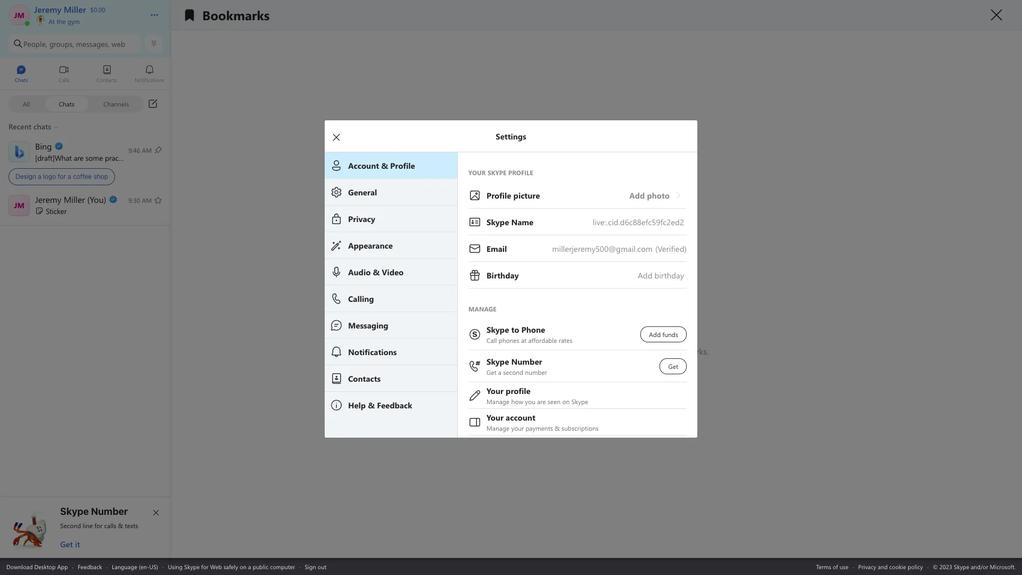 Task type: vqa. For each thing, say whether or not it's contained in the screenshot.
Terms
yes



Task type: locate. For each thing, give the bounding box(es) containing it.
live:.cid.d6c88efc59fc2ed2
[[593, 217, 685, 227]]

skype
[[60, 506, 89, 517], [184, 563, 200, 571]]

0 horizontal spatial for
[[58, 173, 66, 181]]

people, groups, messages, web
[[23, 39, 125, 49]]

download desktop app
[[6, 563, 68, 571]]

at
[[49, 17, 55, 26]]

skype up second
[[60, 506, 89, 517]]

for for using skype for web safely on a public computer
[[201, 563, 209, 571]]

chats
[[59, 99, 75, 108]]

gym
[[67, 17, 80, 26]]

for for second line for calls & texts
[[95, 522, 103, 530]]

0 horizontal spatial skype
[[60, 506, 89, 517]]

account & profile dialog
[[325, 120, 714, 489]]

live:.cid.d6c88efc59fc2ed2 button
[[469, 209, 687, 235]]

language (en-us)
[[112, 563, 158, 571]]

for inside button
[[58, 173, 66, 181]]

cookie
[[890, 563, 907, 571]]

for inside skype number element
[[95, 522, 103, 530]]

a right on
[[248, 563, 251, 571]]

web
[[210, 563, 222, 571]]

for right logo
[[58, 173, 66, 181]]

number
[[91, 506, 128, 517]]

1 vertical spatial for
[[95, 522, 103, 530]]

channels
[[103, 99, 129, 108]]

on
[[240, 563, 247, 571]]

sticker
[[46, 206, 67, 216]]

sticker button
[[0, 190, 171, 222]]

for
[[58, 173, 66, 181], [95, 522, 103, 530], [201, 563, 209, 571]]

0 horizontal spatial a
[[38, 173, 41, 181]]

&
[[118, 522, 123, 530]]

texts
[[125, 522, 138, 530]]

0 vertical spatial for
[[58, 173, 66, 181]]

using skype for web safely on a public computer
[[168, 563, 295, 571]]

people,
[[23, 39, 47, 49]]

safely
[[224, 563, 238, 571]]

for left web
[[201, 563, 209, 571]]

feedback
[[78, 563, 102, 571]]

using skype for web safely on a public computer link
[[168, 563, 295, 571]]

2 horizontal spatial a
[[248, 563, 251, 571]]

shop
[[94, 173, 108, 181]]

all
[[23, 99, 30, 108]]

skype number element
[[9, 506, 162, 550]]

computer
[[270, 563, 295, 571]]

of
[[833, 563, 839, 571]]

1 horizontal spatial a
[[68, 173, 71, 181]]

design
[[15, 173, 36, 181]]

coffee
[[73, 173, 92, 181]]

sign
[[305, 563, 316, 571]]

sign out link
[[305, 563, 327, 571]]

it
[[75, 539, 80, 550]]

design a logo for a coffee shop
[[15, 173, 108, 181]]

a left coffee
[[68, 173, 71, 181]]

tab list
[[0, 60, 171, 89]]

language
[[112, 563, 137, 571]]

1 vertical spatial skype
[[184, 563, 200, 571]]

for right line
[[95, 522, 103, 530]]

a
[[38, 173, 41, 181], [68, 173, 71, 181], [248, 563, 251, 571]]

2 vertical spatial for
[[201, 563, 209, 571]]

a left logo
[[38, 173, 41, 181]]

terms
[[817, 563, 832, 571]]

get it
[[60, 539, 80, 550]]

feedback link
[[78, 563, 102, 571]]

(en-
[[139, 563, 149, 571]]

get
[[60, 539, 73, 550]]

skype right "using" at the left of page
[[184, 563, 200, 571]]

2 horizontal spatial for
[[201, 563, 209, 571]]

1 horizontal spatial for
[[95, 522, 103, 530]]

privacy and cookie policy link
[[859, 563, 924, 571]]



Task type: describe. For each thing, give the bounding box(es) containing it.
language (en-us) link
[[112, 563, 158, 571]]

messages,
[[76, 39, 110, 49]]

line
[[83, 522, 93, 530]]

people, groups, messages, web button
[[9, 34, 141, 53]]

millerjeremy500@gmail.com button
[[469, 235, 687, 262]]

the
[[57, 17, 66, 26]]

privacy
[[859, 563, 877, 571]]

calls
[[104, 522, 116, 530]]

1 horizontal spatial skype
[[184, 563, 200, 571]]

millerjeremy500@gmail.com
[[553, 243, 653, 254]]

second line for calls & texts
[[60, 522, 138, 530]]

skype number
[[60, 506, 128, 517]]

web
[[112, 39, 125, 49]]

using
[[168, 563, 183, 571]]

download
[[6, 563, 33, 571]]

at the gym
[[47, 17, 80, 26]]

and
[[878, 563, 888, 571]]

policy
[[908, 563, 924, 571]]

logo
[[43, 173, 56, 181]]

download desktop app link
[[6, 563, 68, 571]]

app
[[57, 563, 68, 571]]

design a logo for a coffee shop button
[[0, 138, 171, 189]]

us)
[[149, 563, 158, 571]]

sign out
[[305, 563, 327, 571]]

use
[[840, 563, 849, 571]]

privacy and cookie policy
[[859, 563, 924, 571]]

public
[[253, 563, 269, 571]]

groups,
[[49, 39, 74, 49]]

terms of use link
[[817, 563, 849, 571]]

desktop
[[34, 563, 56, 571]]

0 vertical spatial skype
[[60, 506, 89, 517]]

out
[[318, 563, 327, 571]]

at the gym button
[[34, 15, 140, 26]]

terms of use
[[817, 563, 849, 571]]

second
[[60, 522, 81, 530]]



